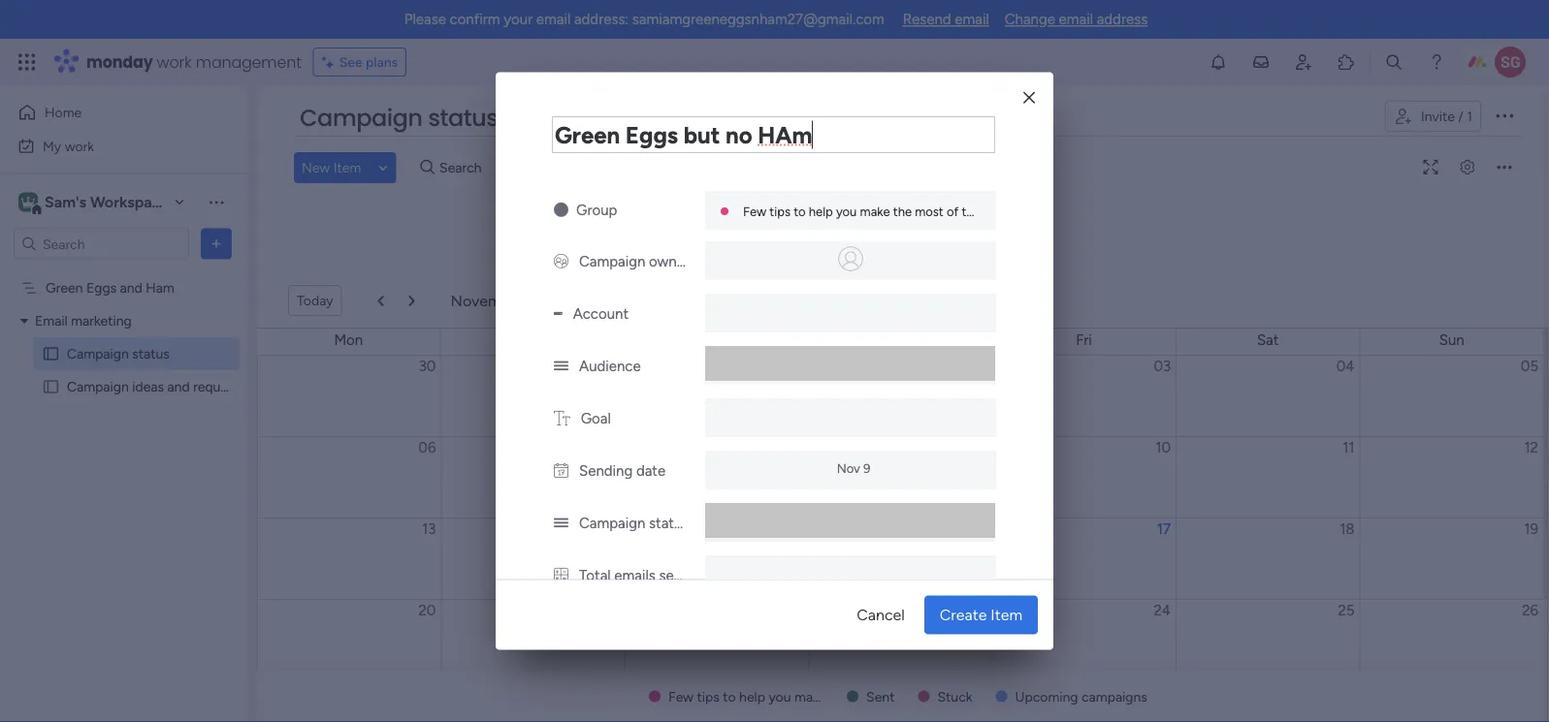 Task type: locate. For each thing, give the bounding box(es) containing it.
november 2023
[[451, 291, 563, 310]]

2 email from the left
[[955, 11, 989, 28]]

1 vertical spatial status
[[132, 346, 170, 362]]

green
[[46, 280, 83, 296]]

please
[[404, 11, 446, 28]]

campaign status down marketing
[[67, 346, 170, 362]]

status up search field
[[428, 102, 498, 134]]

1 horizontal spatial and
[[167, 379, 190, 395]]

tips
[[770, 203, 791, 219]]

audience
[[579, 357, 641, 375]]

list box containing green eggs and ham
[[0, 268, 247, 665]]

None field
[[552, 116, 995, 153]]

wed
[[701, 332, 731, 349]]

goal
[[581, 410, 611, 427]]

option
[[0, 271, 247, 275]]

home
[[45, 104, 82, 121]]

settings image
[[1452, 161, 1483, 175]]

campaign
[[300, 102, 422, 134], [579, 253, 645, 270], [67, 346, 129, 362], [67, 379, 129, 395], [579, 515, 645, 532]]

requests
[[193, 379, 246, 395]]

most
[[915, 203, 944, 219]]

0 horizontal spatial campaign status
[[67, 346, 170, 362]]

work inside button
[[65, 138, 94, 154]]

total
[[579, 567, 611, 584]]

table
[[586, 108, 618, 125]]

item for new item
[[333, 160, 361, 176]]

1 workspace image from the left
[[18, 192, 38, 213]]

2 horizontal spatial email
[[1059, 11, 1093, 28]]

v2 status image
[[554, 357, 568, 375], [554, 515, 568, 532]]

1 horizontal spatial status
[[428, 102, 498, 134]]

1 horizontal spatial item
[[991, 606, 1022, 625]]

v2 status image left audience
[[554, 357, 568, 375]]

2 workspace image from the left
[[21, 192, 35, 213]]

and for eggs
[[120, 280, 142, 296]]

3 email from the left
[[1059, 11, 1093, 28]]

0 vertical spatial campaign status
[[300, 102, 498, 134]]

status up sent in the left bottom of the page
[[649, 515, 689, 532]]

0 vertical spatial and
[[120, 280, 142, 296]]

v2 search image
[[420, 157, 435, 179]]

campaign status
[[300, 102, 498, 134], [67, 346, 170, 362], [579, 515, 689, 532]]

invite / 1 button
[[1385, 101, 1481, 132]]

month
[[823, 293, 860, 308]]

2 vertical spatial campaign status
[[579, 515, 689, 532]]

email right your
[[536, 11, 571, 28]]

list arrow image
[[409, 295, 415, 307]]

sam's workspace
[[45, 193, 169, 211]]

resend email link
[[903, 11, 989, 28]]

today
[[297, 292, 333, 309]]

make
[[860, 203, 890, 219]]

email
[[536, 11, 571, 28], [955, 11, 989, 28], [1059, 11, 1093, 28]]

invite / 1
[[1421, 108, 1472, 125]]

main table
[[553, 108, 618, 125]]

monday work management
[[86, 51, 301, 73]]

work right my
[[65, 138, 94, 154]]

1 horizontal spatial work
[[157, 51, 192, 73]]

open full screen image
[[1415, 161, 1446, 175]]

notifications image
[[1209, 52, 1228, 72]]

account
[[573, 305, 629, 323]]

cancel button
[[841, 596, 920, 635]]

cancel
[[857, 606, 905, 625]]

campaign status up emails
[[579, 515, 689, 532]]

status
[[851, 108, 890, 125]]

Search field
[[435, 154, 493, 181]]

Search in workspace field
[[41, 233, 162, 255]]

campaign up angle down image
[[300, 102, 422, 134]]

thu
[[888, 332, 912, 349]]

list box
[[0, 268, 247, 665]]

v2 status image for audience
[[554, 357, 568, 375]]

search everything image
[[1384, 52, 1404, 72]]

dialog
[[496, 72, 1053, 723]]

item right create
[[991, 606, 1022, 625]]

apps image
[[1337, 52, 1356, 72]]

1 vertical spatial item
[[991, 606, 1022, 625]]

item
[[333, 160, 361, 176], [991, 606, 1022, 625]]

and left ham
[[120, 280, 142, 296]]

new item button
[[294, 152, 369, 183]]

week
[[895, 293, 926, 308]]

month link
[[808, 287, 876, 314]]

1 v2 status image from the top
[[554, 357, 568, 375]]

v2 status image for campaign status
[[554, 515, 568, 532]]

2023
[[528, 291, 563, 310]]

new item
[[302, 160, 361, 176]]

sam green image
[[1495, 47, 1526, 78]]

invite
[[1421, 108, 1455, 125]]

campaigns
[[1082, 689, 1147, 705]]

eggs
[[86, 280, 117, 296]]

0 horizontal spatial status
[[132, 346, 170, 362]]

sun
[[1439, 332, 1464, 349]]

work right monday
[[157, 51, 192, 73]]

upcoming
[[1015, 689, 1078, 705]]

1 horizontal spatial email
[[955, 11, 989, 28]]

1
[[1467, 108, 1472, 125]]

0 vertical spatial item
[[333, 160, 361, 176]]

campaign status inside field
[[300, 102, 498, 134]]

the
[[893, 203, 912, 219]]

1 vertical spatial and
[[167, 379, 190, 395]]

9
[[863, 460, 870, 476]]

help
[[809, 203, 833, 219]]

1 vertical spatial work
[[65, 138, 94, 154]]

management
[[196, 51, 301, 73]]

workspace image
[[18, 192, 38, 213], [21, 192, 35, 213]]

0 horizontal spatial email
[[536, 11, 571, 28]]

item inside button
[[333, 160, 361, 176]]

item inside button
[[991, 606, 1022, 625]]

0 vertical spatial status
[[428, 102, 498, 134]]

campaign inside field
[[300, 102, 422, 134]]

v2 status image down dapulse date column icon
[[554, 515, 568, 532]]

dapulse numbers column image
[[554, 567, 568, 584]]

my work button
[[12, 130, 209, 162]]

confirm
[[450, 11, 500, 28]]

campaign owner
[[579, 253, 690, 270]]

1 vertical spatial v2 status image
[[554, 515, 568, 532]]

0 horizontal spatial work
[[65, 138, 94, 154]]

day
[[961, 293, 983, 308]]

more options image
[[1489, 166, 1520, 181]]

2 vertical spatial status
[[649, 515, 689, 532]]

samiamgreeneggsnham27@gmail.com
[[632, 11, 884, 28]]

campaign status up angle down image
[[300, 102, 498, 134]]

status
[[428, 102, 498, 134], [132, 346, 170, 362], [649, 515, 689, 532]]

add view image
[[951, 109, 959, 123]]

filter by person image
[[503, 158, 534, 178]]

campaign status inside dialog
[[579, 515, 689, 532]]

and right the ideas
[[167, 379, 190, 395]]

0 vertical spatial v2 status image
[[554, 357, 568, 375]]

0 vertical spatial work
[[157, 51, 192, 73]]

day link
[[946, 287, 998, 314]]

new
[[302, 160, 330, 176]]

status inside dialog
[[649, 515, 689, 532]]

change email address
[[1005, 11, 1148, 28]]

date
[[636, 462, 666, 480]]

0 horizontal spatial and
[[120, 280, 142, 296]]

email right change
[[1059, 11, 1093, 28]]

email right resend
[[955, 11, 989, 28]]

dapulse date column image
[[554, 462, 568, 480]]

item right "new"
[[333, 160, 361, 176]]

2 horizontal spatial campaign status
[[579, 515, 689, 532]]

workload
[[683, 108, 738, 125]]

workspace selection element
[[18, 191, 171, 216]]

you
[[836, 203, 857, 219]]

0 horizontal spatial item
[[333, 160, 361, 176]]

sam's
[[45, 193, 86, 211]]

2 v2 status image from the top
[[554, 515, 568, 532]]

public board image
[[42, 345, 60, 363]]

campaign ideas and requests
[[67, 379, 246, 395]]

status up the ideas
[[132, 346, 170, 362]]

1 horizontal spatial campaign status
[[300, 102, 498, 134]]

chart
[[893, 108, 925, 125]]

/
[[1458, 108, 1464, 125]]

2 horizontal spatial status
[[649, 515, 689, 532]]



Task type: describe. For each thing, give the bounding box(es) containing it.
help image
[[1427, 52, 1446, 72]]

change email address link
[[1005, 11, 1148, 28]]

few tips to help you make the most of this template :)
[[743, 203, 1047, 219]]

email marketing
[[35, 313, 132, 329]]

sent
[[659, 567, 687, 584]]

email for resend email
[[955, 11, 989, 28]]

team workload button
[[632, 101, 753, 132]]

and for ideas
[[167, 379, 190, 395]]

owner
[[649, 253, 690, 270]]

sat
[[1257, 332, 1279, 349]]

inbox image
[[1251, 52, 1271, 72]]

Campaign status field
[[295, 102, 503, 135]]

campaign right public board image
[[67, 379, 129, 395]]

my
[[43, 138, 61, 154]]

status inside the campaign status field
[[428, 102, 498, 134]]

ideas
[[132, 379, 164, 395]]

mon
[[334, 332, 363, 349]]

dapulse text column image
[[554, 410, 570, 427]]

resend email
[[903, 11, 989, 28]]

of
[[947, 203, 959, 219]]

change
[[1005, 11, 1055, 28]]

main
[[553, 108, 583, 125]]

stuck
[[937, 689, 972, 705]]

select product image
[[17, 52, 37, 72]]

your
[[504, 11, 533, 28]]

monday
[[86, 51, 153, 73]]

nov 9
[[837, 460, 870, 476]]

address
[[1097, 11, 1148, 28]]

main table button
[[523, 101, 632, 132]]

few
[[743, 203, 766, 219]]

list arrow image
[[378, 295, 384, 307]]

angle down image
[[378, 161, 388, 175]]

v2 dropdown column image
[[554, 305, 562, 323]]

campaign down marketing
[[67, 346, 129, 362]]

to
[[794, 203, 806, 219]]

upcoming campaigns
[[1015, 689, 1147, 705]]

fri
[[1076, 332, 1092, 349]]

caret down image
[[20, 314, 28, 328]]

address:
[[574, 11, 629, 28]]

work for monday
[[157, 51, 192, 73]]

resend
[[903, 11, 951, 28]]

please confirm your email address: samiamgreeneggsnham27@gmail.com
[[404, 11, 884, 28]]

campaign down sending on the left of the page
[[579, 515, 645, 532]]

november
[[451, 291, 524, 310]]

1 vertical spatial campaign status
[[67, 346, 170, 362]]

calendar
[[767, 108, 821, 125]]

campaign right v2 multiple person column icon
[[579, 253, 645, 270]]

create
[[940, 606, 987, 625]]

group
[[576, 201, 617, 219]]

v2 multiple person column image
[[554, 253, 568, 270]]

see plans button
[[313, 48, 407, 77]]

ham
[[146, 280, 174, 296]]

close image
[[1023, 90, 1035, 105]]

dialog containing cancel
[[496, 72, 1053, 723]]

v2 sun image
[[554, 201, 568, 219]]

green eggs and ham
[[46, 280, 174, 296]]

email for change email address
[[1059, 11, 1093, 28]]

status chart
[[851, 108, 925, 125]]

sending date
[[579, 462, 666, 480]]

see plans
[[339, 54, 398, 70]]

template
[[985, 203, 1036, 219]]

total emails sent
[[579, 567, 687, 584]]

this
[[962, 203, 982, 219]]

emails
[[614, 567, 655, 584]]

marketing
[[71, 313, 132, 329]]

nov
[[837, 460, 860, 476]]

email
[[35, 313, 68, 329]]

see
[[339, 54, 362, 70]]

today button
[[288, 285, 342, 316]]

public board image
[[42, 378, 60, 396]]

my work
[[43, 138, 94, 154]]

none field inside dialog
[[552, 116, 995, 153]]

sent
[[866, 689, 895, 705]]

calendar button
[[753, 101, 836, 132]]

create item button
[[924, 596, 1038, 635]]

workspace
[[90, 193, 169, 211]]

sending
[[579, 462, 633, 480]]

plans
[[366, 54, 398, 70]]

week link
[[879, 287, 942, 314]]

work for my
[[65, 138, 94, 154]]

1 email from the left
[[536, 11, 571, 28]]

home button
[[12, 97, 209, 128]]

team workload
[[647, 108, 738, 125]]

status chart button
[[836, 101, 939, 132]]

:)
[[1039, 203, 1047, 219]]

invite members image
[[1294, 52, 1313, 72]]

item for create item
[[991, 606, 1022, 625]]



Task type: vqa. For each thing, say whether or not it's contained in the screenshot.
the right someone
no



